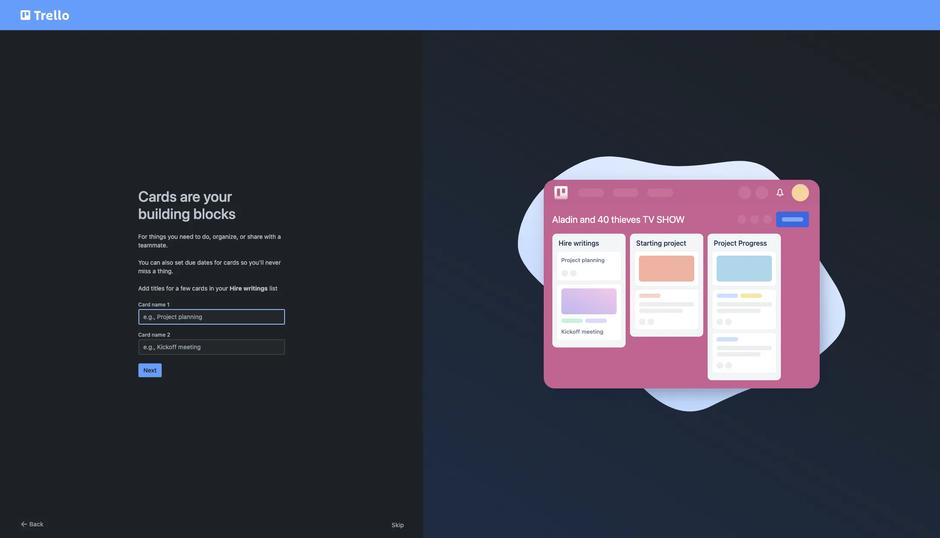 Task type: vqa. For each thing, say whether or not it's contained in the screenshot.
the left the a
yes



Task type: locate. For each thing, give the bounding box(es) containing it.
your
[[204, 188, 232, 205], [216, 285, 228, 292]]

0 vertical spatial cards
[[224, 259, 239, 266]]

or
[[240, 233, 246, 240]]

cards left so
[[224, 259, 239, 266]]

1 vertical spatial for
[[166, 285, 174, 292]]

progress
[[739, 240, 768, 247]]

1 horizontal spatial project
[[715, 240, 737, 247]]

cards left in
[[192, 285, 208, 292]]

for right titles
[[166, 285, 174, 292]]

name for 2
[[152, 332, 166, 338]]

1 vertical spatial a
[[153, 268, 156, 275]]

0 vertical spatial project
[[715, 240, 737, 247]]

1 horizontal spatial writings
[[574, 240, 600, 247]]

0 vertical spatial writings
[[574, 240, 600, 247]]

1 vertical spatial cards
[[192, 285, 208, 292]]

0 horizontal spatial hire
[[230, 285, 242, 292]]

1 horizontal spatial hire
[[559, 240, 572, 247]]

your right are
[[204, 188, 232, 205]]

1 vertical spatial trello image
[[553, 184, 570, 201]]

skip
[[392, 522, 404, 529]]

0 vertical spatial a
[[278, 233, 281, 240]]

card down "add" at the bottom left of page
[[138, 302, 150, 308]]

project down hire writings
[[562, 257, 581, 264]]

are
[[180, 188, 200, 205]]

card for card name 2
[[138, 332, 150, 338]]

1
[[167, 302, 170, 308]]

for inside you can also set due dates for cards so you'll never miss a thing.
[[214, 259, 222, 266]]

project
[[664, 240, 687, 247]]

set
[[175, 259, 184, 266]]

0 horizontal spatial trello image
[[19, 5, 71, 25]]

writings left the list
[[244, 285, 268, 292]]

0 vertical spatial your
[[204, 188, 232, 205]]

hire right in
[[230, 285, 242, 292]]

you can also set due dates for cards so you'll never miss a thing.
[[138, 259, 281, 275]]

1 vertical spatial name
[[152, 332, 166, 338]]

your right in
[[216, 285, 228, 292]]

2 card from the top
[[138, 332, 150, 338]]

show
[[657, 214, 685, 225]]

1 horizontal spatial for
[[214, 259, 222, 266]]

a
[[278, 233, 281, 240], [153, 268, 156, 275], [176, 285, 179, 292]]

0 horizontal spatial a
[[153, 268, 156, 275]]

do,
[[202, 233, 211, 240]]

0 vertical spatial card
[[138, 302, 150, 308]]

1 name from the top
[[152, 302, 166, 308]]

due
[[185, 259, 196, 266]]

1 card from the top
[[138, 302, 150, 308]]

2 horizontal spatial a
[[278, 233, 281, 240]]

so
[[241, 259, 248, 266]]

0 horizontal spatial for
[[166, 285, 174, 292]]

cards
[[224, 259, 239, 266], [192, 285, 208, 292]]

0 horizontal spatial writings
[[244, 285, 268, 292]]

card left 2
[[138, 332, 150, 338]]

card
[[138, 302, 150, 308], [138, 332, 150, 338]]

back button
[[19, 520, 43, 530]]

trello image
[[19, 5, 71, 25], [553, 184, 570, 201]]

you
[[138, 259, 149, 266]]

writings up project planning on the top right
[[574, 240, 600, 247]]

and
[[580, 214, 596, 225]]

for things you need to do, organize, or share with a teammate.
[[138, 233, 281, 249]]

few
[[181, 285, 191, 292]]

teammate.
[[138, 242, 168, 249]]

a inside for things you need to do, organize, or share with a teammate.
[[278, 233, 281, 240]]

meeting
[[582, 329, 604, 335]]

skip button
[[392, 521, 404, 530]]

hire
[[559, 240, 572, 247], [230, 285, 242, 292]]

your inside cards are your building blocks
[[204, 188, 232, 205]]

2 name from the top
[[152, 332, 166, 338]]

a down "can"
[[153, 268, 156, 275]]

card name 1
[[138, 302, 170, 308]]

for
[[138, 233, 147, 240]]

1 vertical spatial hire
[[230, 285, 242, 292]]

writings
[[574, 240, 600, 247], [244, 285, 268, 292]]

planning
[[582, 257, 605, 264]]

name
[[152, 302, 166, 308], [152, 332, 166, 338]]

also
[[162, 259, 173, 266]]

thieves
[[612, 214, 641, 225]]

1 horizontal spatial a
[[176, 285, 179, 292]]

0 horizontal spatial project
[[562, 257, 581, 264]]

name left "1"
[[152, 302, 166, 308]]

need
[[180, 233, 194, 240]]

1 vertical spatial project
[[562, 257, 581, 264]]

project
[[715, 240, 737, 247], [562, 257, 581, 264]]

next
[[144, 367, 157, 374]]

cards
[[138, 188, 177, 205]]

with
[[265, 233, 276, 240]]

1 vertical spatial card
[[138, 332, 150, 338]]

for
[[214, 259, 222, 266], [166, 285, 174, 292]]

add titles for a few cards in your hire writings list
[[138, 285, 278, 292]]

0 vertical spatial name
[[152, 302, 166, 308]]

0 vertical spatial trello image
[[19, 5, 71, 25]]

0 vertical spatial for
[[214, 259, 222, 266]]

building
[[138, 205, 190, 222]]

project left progress
[[715, 240, 737, 247]]

a right with
[[278, 233, 281, 240]]

hire down aladin
[[559, 240, 572, 247]]

name left 2
[[152, 332, 166, 338]]

a left few
[[176, 285, 179, 292]]

for right dates
[[214, 259, 222, 266]]

1 horizontal spatial cards
[[224, 259, 239, 266]]



Task type: describe. For each thing, give the bounding box(es) containing it.
starting
[[637, 240, 663, 247]]

project for project progress
[[715, 240, 737, 247]]

project for project planning
[[562, 257, 581, 264]]

never
[[266, 259, 281, 266]]

list
[[270, 285, 278, 292]]

you'll
[[249, 259, 264, 266]]

add
[[138, 285, 149, 292]]

a inside you can also set due dates for cards so you'll never miss a thing.
[[153, 268, 156, 275]]

next button
[[138, 364, 162, 378]]

project planning
[[562, 257, 605, 264]]

1 horizontal spatial trello image
[[553, 184, 570, 201]]

back
[[29, 521, 43, 528]]

share
[[248, 233, 263, 240]]

0 horizontal spatial cards
[[192, 285, 208, 292]]

1 vertical spatial your
[[216, 285, 228, 292]]

starting project
[[637, 240, 687, 247]]

0 vertical spatial hire
[[559, 240, 572, 247]]

name for 1
[[152, 302, 166, 308]]

aladin and 40 thieves tv show
[[553, 214, 685, 225]]

aladin
[[553, 214, 578, 225]]

in
[[209, 285, 214, 292]]

hire writings
[[559, 240, 600, 247]]

can
[[150, 259, 160, 266]]

things
[[149, 233, 166, 240]]

organize,
[[213, 233, 239, 240]]

miss
[[138, 268, 151, 275]]

blocks
[[193, 205, 236, 222]]

Card name 2 text field
[[138, 340, 285, 355]]

kickoff
[[562, 329, 581, 335]]

you
[[168, 233, 178, 240]]

cards are your building blocks
[[138, 188, 236, 222]]

thing.
[[158, 268, 173, 275]]

tv
[[643, 214, 655, 225]]

2
[[167, 332, 170, 338]]

to
[[195, 233, 201, 240]]

project progress
[[715, 240, 768, 247]]

titles
[[151, 285, 165, 292]]

Card name 1 text field
[[138, 309, 285, 325]]

2 vertical spatial a
[[176, 285, 179, 292]]

1 vertical spatial writings
[[244, 285, 268, 292]]

cards inside you can also set due dates for cards so you'll never miss a thing.
[[224, 259, 239, 266]]

card name 2
[[138, 332, 170, 338]]

dates
[[197, 259, 213, 266]]

40
[[598, 214, 610, 225]]

card for card name 1
[[138, 302, 150, 308]]

kickoff meeting
[[562, 329, 604, 335]]



